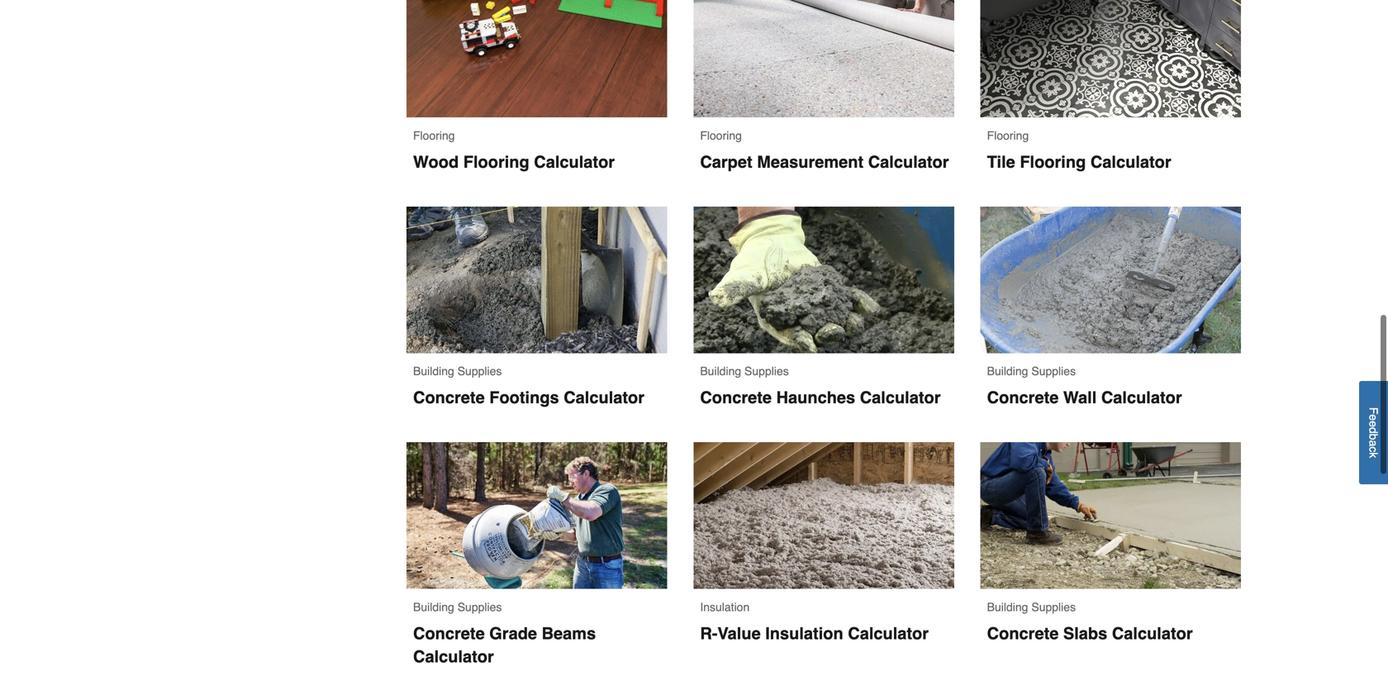 Task type: vqa. For each thing, say whether or not it's contained in the screenshot.
the Slabs
yes



Task type: describe. For each thing, give the bounding box(es) containing it.
concrete slabs calculator
[[987, 624, 1193, 643]]

concrete haunches calculator
[[700, 388, 941, 407]]

r-value insulation calculator
[[700, 624, 929, 643]]

building for concrete footings calculator
[[413, 365, 454, 378]]

0 vertical spatial insulation
[[700, 601, 750, 614]]

a person using a shovel to work concrete into a fence post hole around a 4-by-4 treated lumber post. image
[[407, 206, 667, 353]]

a man unrolling brown carpet over carpet pad in a room with blue-green walls. image
[[694, 0, 954, 117]]

concrete for concrete haunches calculator
[[700, 388, 772, 407]]

supplies for footings
[[458, 365, 502, 378]]

f
[[1367, 407, 1381, 414]]

building brick toys and a pair of red shoes on a bamboo hardwood floor. image
[[407, 0, 667, 117]]

2 e from the top
[[1367, 421, 1381, 427]]

tile
[[987, 152, 1016, 171]]

supplies for slabs
[[1032, 601, 1076, 614]]

value
[[718, 624, 761, 643]]

haunches
[[777, 388, 856, 407]]

calculator for concrete haunches calculator
[[860, 388, 941, 407]]

calculator for concrete slabs calculator
[[1112, 624, 1193, 643]]

1 horizontal spatial insulation
[[766, 624, 844, 643]]

k
[[1367, 452, 1381, 458]]

a man wearing leather work gloves and holding a clump of concrete mix to check its consistency. image
[[694, 206, 954, 353]]

building for concrete slabs calculator
[[987, 601, 1029, 614]]

flooring for tile
[[987, 129, 1029, 142]]

wood
[[413, 152, 459, 171]]

calculator for wood flooring calculator
[[534, 152, 615, 171]]

footings
[[489, 388, 559, 407]]

concrete for concrete slabs calculator
[[987, 624, 1059, 643]]

concrete wall calculator
[[987, 388, 1182, 407]]

concrete for concrete grade beams calculator
[[413, 624, 485, 643]]

building supplies for wall
[[987, 365, 1076, 378]]

calculator for concrete wall calculator
[[1102, 388, 1182, 407]]

a
[[1367, 440, 1381, 447]]

building supplies for slabs
[[987, 601, 1076, 614]]



Task type: locate. For each thing, give the bounding box(es) containing it.
building
[[413, 365, 454, 378], [700, 365, 741, 378], [987, 365, 1029, 378], [413, 601, 454, 614], [987, 601, 1029, 614]]

flooring for wood
[[413, 129, 455, 142]]

insulation right value
[[766, 624, 844, 643]]

calculator for tile flooring calculator
[[1091, 152, 1172, 171]]

slabs
[[1064, 624, 1108, 643]]

concrete footings calculator
[[413, 388, 645, 407]]

a person using a mortar hoe to mix concrete in a blue wheelbarrow. image
[[981, 206, 1241, 353]]

measurement
[[757, 152, 864, 171]]

building for concrete grade beams calculator
[[413, 601, 454, 614]]

concrete left slabs
[[987, 624, 1059, 643]]

a man pouring concrete mix into a concrete mixer. image
[[407, 442, 667, 589]]

building supplies for footings
[[413, 365, 502, 378]]

calculator inside concrete grade beams calculator
[[413, 647, 494, 666]]

concrete inside concrete grade beams calculator
[[413, 624, 485, 643]]

beams
[[542, 624, 596, 643]]

f e e d b a c k
[[1367, 407, 1381, 458]]

supplies
[[458, 365, 502, 378], [745, 365, 789, 378], [1032, 365, 1076, 378], [458, 601, 502, 614], [1032, 601, 1076, 614]]

flooring up tile
[[987, 129, 1029, 142]]

concrete left grade
[[413, 624, 485, 643]]

carpet
[[700, 152, 753, 171]]

b
[[1367, 434, 1381, 440]]

calculator for concrete footings calculator
[[564, 388, 645, 407]]

supplies for grade
[[458, 601, 502, 614]]

building for concrete wall calculator
[[987, 365, 1029, 378]]

building supplies up wall
[[987, 365, 1076, 378]]

a man wearing work gloves finishing the edge of a concrete slab. image
[[981, 442, 1241, 589]]

building supplies
[[413, 365, 502, 378], [700, 365, 789, 378], [987, 365, 1076, 378], [413, 601, 502, 614], [987, 601, 1076, 614]]

supplies up wall
[[1032, 365, 1076, 378]]

concrete left the footings
[[413, 388, 485, 407]]

flooring for carpet
[[700, 129, 742, 142]]

f e e d b a c k button
[[1360, 381, 1389, 484]]

supplies up the footings
[[458, 365, 502, 378]]

supplies for haunches
[[745, 365, 789, 378]]

concrete left wall
[[987, 388, 1059, 407]]

insulation
[[700, 601, 750, 614], [766, 624, 844, 643]]

wood flooring calculator
[[413, 152, 615, 171]]

insulation up value
[[700, 601, 750, 614]]

flooring up carpet
[[700, 129, 742, 142]]

building supplies up haunches
[[700, 365, 789, 378]]

concrete for concrete wall calculator
[[987, 388, 1059, 407]]

flooring
[[413, 129, 455, 142], [700, 129, 742, 142], [987, 129, 1029, 142], [463, 152, 530, 171], [1020, 152, 1086, 171]]

concrete left haunches
[[700, 388, 772, 407]]

flooring up wood
[[413, 129, 455, 142]]

supplies for wall
[[1032, 365, 1076, 378]]

d
[[1367, 427, 1381, 434]]

building supplies for haunches
[[700, 365, 789, 378]]

0 horizontal spatial insulation
[[700, 601, 750, 614]]

wall
[[1064, 388, 1097, 407]]

building supplies up the footings
[[413, 365, 502, 378]]

supplies up grade
[[458, 601, 502, 614]]

building for concrete haunches calculator
[[700, 365, 741, 378]]

e
[[1367, 414, 1381, 421], [1367, 421, 1381, 427]]

building supplies up slabs
[[987, 601, 1076, 614]]

e up d
[[1367, 414, 1381, 421]]

supplies up haunches
[[745, 365, 789, 378]]

calculator
[[534, 152, 615, 171], [868, 152, 949, 171], [1091, 152, 1172, 171], [564, 388, 645, 407], [860, 388, 941, 407], [1102, 388, 1182, 407], [848, 624, 929, 643], [1112, 624, 1193, 643], [413, 647, 494, 666]]

a bathroom with a black and white patterned tile floor. image
[[981, 0, 1241, 117]]

flooring right wood
[[463, 152, 530, 171]]

tile flooring calculator
[[987, 152, 1172, 171]]

flooring right tile
[[1020, 152, 1086, 171]]

concrete
[[413, 388, 485, 407], [700, 388, 772, 407], [987, 388, 1059, 407], [413, 624, 485, 643], [987, 624, 1059, 643]]

building supplies up grade
[[413, 601, 502, 614]]

carpet measurement calculator
[[700, 152, 949, 171]]

e up b
[[1367, 421, 1381, 427]]

supplies up slabs
[[1032, 601, 1076, 614]]

1 vertical spatial insulation
[[766, 624, 844, 643]]

grade
[[489, 624, 537, 643]]

1 e from the top
[[1367, 414, 1381, 421]]

c
[[1367, 447, 1381, 452]]

r-
[[700, 624, 718, 643]]

calculator for carpet measurement calculator
[[868, 152, 949, 171]]

building supplies for grade
[[413, 601, 502, 614]]

concrete for concrete footings calculator
[[413, 388, 485, 407]]

the attic of a home with a thick layer of blown-in insulation. image
[[694, 442, 954, 589]]

concrete grade beams calculator
[[413, 624, 601, 666]]



